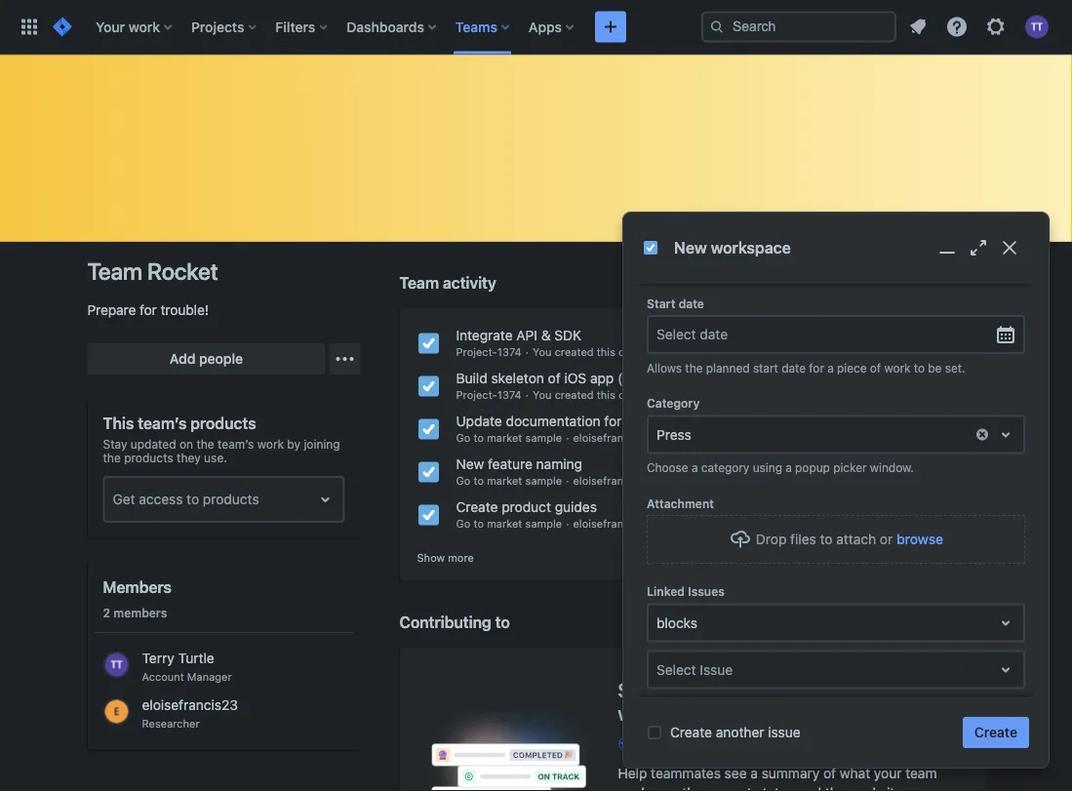 Task type: describe. For each thing, give the bounding box(es) containing it.
sample for product
[[526, 518, 562, 530]]

get
[[113, 491, 135, 507]]

teams
[[456, 19, 498, 35]]

attach
[[837, 531, 876, 547]]

2 horizontal spatial for
[[809, 361, 824, 375]]

created for naming
[[655, 475, 693, 487]]

appswitcher icon image
[[18, 15, 41, 39]]

create another issue
[[670, 725, 801, 741]]

new feature naming
[[456, 456, 583, 472]]

integrate
[[456, 327, 513, 343]]

product
[[502, 499, 551, 515]]

to left be
[[914, 361, 925, 375]]

16, for integrate api & sdk
[[679, 346, 694, 359]]

jira software image
[[51, 15, 74, 39]]

clear image
[[975, 427, 990, 443]]

apps button
[[523, 11, 582, 42]]

your profile and settings image
[[1026, 15, 1049, 39]]

more
[[448, 551, 474, 564]]

go to market sample for product
[[456, 518, 562, 530]]

prepare for trouble!
[[87, 302, 209, 318]]

what inside see the status of what team rocket is working on
[[768, 679, 810, 702]]

this down update
[[697, 432, 715, 444]]

drop
[[756, 531, 787, 547]]

terry turtle account manager
[[142, 650, 232, 684]]

api
[[517, 327, 538, 343]]

create inside button
[[975, 725, 1018, 741]]

update
[[456, 413, 502, 429]]

eloisefrancis23 down 'guides'
[[573, 518, 651, 530]]

update
[[674, 413, 718, 429]]

project- for build
[[456, 389, 497, 402]]

picker
[[833, 461, 867, 475]]

september for new feature naming
[[734, 475, 790, 487]]

set.
[[945, 361, 966, 375]]

1 horizontal spatial team's
[[218, 437, 254, 451]]

issue
[[768, 725, 801, 741]]

your
[[874, 765, 902, 781]]

members
[[103, 578, 172, 597]]

date for select date
[[700, 326, 728, 343]]

september for create product guides
[[734, 518, 790, 530]]

team inside see the status of what team rocket is working on
[[815, 679, 862, 702]]

to down new feature naming
[[474, 475, 484, 487]]

this for of
[[597, 389, 616, 402]]

activity
[[443, 274, 496, 292]]

of right piece
[[870, 361, 881, 375]]

planned
[[706, 361, 750, 375]]

you for api
[[533, 346, 552, 359]]

Search field
[[702, 11, 897, 42]]

1 vertical spatial work
[[885, 361, 911, 375]]

build
[[456, 370, 488, 386]]

eloisefrancis23 up researcher
[[142, 697, 238, 713]]

2023 for create product guides
[[813, 518, 840, 530]]

work inside this team's products stay updated on the team's work by joining the products they use.
[[257, 437, 284, 451]]

market for feature
[[487, 475, 522, 487]]

build skeleton of ios app (swift or flutter)
[[456, 370, 721, 386]]

create for create another issue
[[670, 725, 712, 741]]

start date
[[647, 297, 704, 310]]

this
[[103, 414, 134, 433]]

powered by atlas
[[638, 737, 733, 751]]

actions image
[[333, 347, 357, 371]]

your work
[[96, 19, 160, 35]]

new for new workspace
[[674, 238, 707, 257]]

a right choose
[[692, 461, 698, 475]]

eloisefrancis23 created this on september 28, 2023 for create product guides
[[573, 518, 840, 530]]

be
[[928, 361, 942, 375]]

jira software image
[[51, 15, 74, 39]]

category
[[647, 397, 700, 410]]

go to market sample for feature
[[456, 475, 562, 487]]

0 vertical spatial team's
[[138, 414, 187, 433]]

create button
[[963, 717, 1029, 748]]

projects button
[[185, 11, 264, 42]]

the right and
[[825, 785, 846, 791]]

browse
[[897, 531, 944, 547]]

members 2 members
[[103, 578, 172, 620]]

atlas
[[705, 737, 733, 751]]

created for &
[[555, 346, 594, 359]]

works
[[618, 785, 655, 791]]

the down this
[[103, 451, 121, 464]]

choose a category using a popup picker window.
[[647, 461, 914, 475]]

go for new feature naming
[[456, 475, 471, 487]]

eloisefrancis23 down the update documentation for feature update
[[573, 432, 651, 444]]

date for start date
[[679, 297, 704, 310]]

0 vertical spatial or
[[658, 370, 671, 386]]

0 vertical spatial products
[[190, 414, 256, 433]]

october for integrate api & sdk
[[635, 346, 676, 359]]

go full screen image
[[967, 236, 990, 260]]

work inside dropdown button
[[129, 19, 160, 35]]

using
[[753, 461, 782, 475]]

allows
[[647, 361, 682, 375]]

the inside see the status of what team rocket is working on
[[656, 679, 684, 702]]

guides
[[555, 499, 597, 515]]

0 vertical spatial for
[[140, 302, 157, 318]]

eloisefrancis23 up 'guides'
[[573, 475, 651, 487]]

created for guides
[[655, 518, 693, 530]]

sdk
[[555, 327, 582, 343]]

linked issues
[[647, 585, 725, 599]]

of inside help teammates see a summary of what your team works on, the current status and the goals i
[[824, 765, 836, 781]]

1374 for skeleton
[[497, 389, 522, 402]]

select for select issue
[[657, 662, 696, 678]]

you created this on october 16, 2023 for sdk
[[533, 346, 724, 359]]

(swift
[[618, 370, 655, 386]]

show more link
[[417, 550, 474, 566]]

on left using
[[718, 475, 731, 487]]

1 vertical spatial products
[[124, 451, 173, 464]]

to right the files
[[820, 531, 833, 547]]

0 vertical spatial feature
[[626, 413, 670, 429]]

skeleton
[[491, 370, 544, 386]]

project-1374 for integrate
[[456, 346, 522, 359]]

browse button
[[897, 530, 944, 549]]

researcher
[[142, 718, 200, 730]]

current
[[706, 785, 752, 791]]

you created this on october 16, 2023 for ios
[[533, 389, 724, 402]]

powered by atlas link
[[618, 735, 954, 752]]

the down teammates
[[682, 785, 703, 791]]

get access to products
[[113, 491, 259, 507]]

flutter)
[[675, 370, 721, 386]]

2023 for build skeleton of ios app (swift or flutter)
[[697, 389, 724, 402]]

filters
[[276, 19, 315, 35]]

press
[[657, 426, 692, 443]]

eloisefrancis23 created this on september 28, 2023 for new feature naming
[[573, 475, 840, 487]]

eloisefrancis23 researcher
[[142, 697, 238, 730]]

Select Issue text field
[[657, 660, 660, 680]]

add people button
[[87, 343, 325, 375]]

notifications image
[[907, 15, 930, 39]]

to right contributing on the bottom left of the page
[[495, 613, 510, 632]]

drop files to attach or browse
[[756, 531, 944, 547]]

a right using
[[786, 461, 792, 475]]

show
[[417, 551, 445, 564]]

on down '(swift'
[[619, 389, 631, 402]]

upload image
[[729, 528, 752, 551]]

2
[[103, 606, 110, 620]]

this for naming
[[697, 475, 715, 487]]

new for new feature naming
[[456, 456, 484, 472]]

a inside help teammates see a summary of what your team works on, the current status and the goals i
[[751, 765, 758, 781]]

blocks
[[657, 615, 698, 631]]

goals
[[849, 785, 883, 791]]

people
[[199, 351, 243, 367]]

team activity
[[400, 274, 496, 292]]

attachment
[[647, 497, 714, 510]]

is
[[930, 679, 944, 702]]

add people
[[170, 351, 243, 367]]



Task type: locate. For each thing, give the bounding box(es) containing it.
stay
[[103, 437, 127, 451]]

open image for blocks
[[994, 611, 1018, 635]]

1 sample from the top
[[526, 432, 562, 444]]

1 you created this on october 16, 2023 from the top
[[533, 346, 724, 359]]

1 vertical spatial sample
[[526, 475, 562, 487]]

you created this on october 16, 2023 up '(swift'
[[533, 346, 724, 359]]

2 vertical spatial market
[[487, 518, 522, 530]]

0 vertical spatial eloisefrancis23 created this on september 28, 2023
[[573, 475, 840, 487]]

on up category
[[718, 432, 731, 444]]

1 go to market sample from the top
[[456, 432, 562, 444]]

market for documentation
[[487, 432, 522, 444]]

or
[[658, 370, 671, 386], [880, 531, 893, 547]]

for up eloisefrancis23 created this on
[[604, 413, 622, 429]]

on inside this team's products stay updated on the team's work by joining the products they use.
[[180, 437, 193, 451]]

select issue
[[657, 662, 733, 678]]

category
[[701, 461, 750, 475]]

app
[[590, 370, 614, 386]]

date
[[679, 297, 704, 310], [700, 326, 728, 343], [782, 361, 806, 375]]

open image
[[994, 423, 1018, 446], [314, 488, 337, 511]]

2 vertical spatial sample
[[526, 518, 562, 530]]

see
[[725, 765, 747, 781]]

eloisefrancis23 created this on september 28, 2023 down attachment
[[573, 518, 840, 530]]

1 vertical spatial market
[[487, 475, 522, 487]]

what inside help teammates see a summary of what your team works on, the current status and the goals i
[[840, 765, 871, 781]]

2 sample from the top
[[526, 475, 562, 487]]

eloisefrancis23 created this on september 28, 2023 up attachment
[[573, 475, 840, 487]]

go up more
[[456, 518, 471, 530]]

2023 for new feature naming
[[813, 475, 840, 487]]

date right start
[[782, 361, 806, 375]]

0 vertical spatial go to market sample
[[456, 432, 562, 444]]

on
[[619, 346, 631, 359], [619, 389, 631, 402], [718, 432, 731, 444], [180, 437, 193, 451], [718, 475, 731, 487], [718, 518, 731, 530], [691, 702, 713, 725]]

you created this on october 16, 2023
[[533, 346, 724, 359], [533, 389, 724, 402]]

select for select date
[[657, 326, 696, 343]]

what up issue at the right of the page
[[768, 679, 810, 702]]

project-1374 down build
[[456, 389, 522, 402]]

1 vertical spatial for
[[809, 361, 824, 375]]

1 vertical spatial rocket
[[866, 679, 926, 702]]

terry
[[142, 650, 174, 666]]

eloisefrancis23 created this on
[[573, 432, 734, 444]]

summary
[[762, 765, 820, 781]]

1 vertical spatial 28,
[[793, 518, 810, 530]]

september left 'popup'
[[734, 475, 790, 487]]

2 1374 from the top
[[497, 389, 522, 402]]

created for of
[[555, 389, 594, 402]]

status
[[688, 679, 741, 702], [756, 785, 795, 791]]

go to market sample
[[456, 432, 562, 444], [456, 475, 562, 487], [456, 518, 562, 530]]

this up attachment
[[697, 475, 715, 487]]

new workspace image
[[643, 240, 659, 256]]

piece
[[837, 361, 867, 375]]

2 market from the top
[[487, 475, 522, 487]]

on inside see the status of what team rocket is working on
[[691, 702, 713, 725]]

team for team rocket
[[87, 258, 142, 285]]

2 open image from the top
[[994, 658, 1018, 682]]

0 vertical spatial 1374
[[497, 346, 522, 359]]

go down update
[[456, 432, 471, 444]]

for left trouble!
[[140, 302, 157, 318]]

eloisefrancis23 created this on september 28, 2023
[[573, 475, 840, 487], [573, 518, 840, 530]]

1 horizontal spatial status
[[756, 785, 795, 791]]

2 you created this on october 16, 2023 from the top
[[533, 389, 724, 402]]

market up new feature naming
[[487, 432, 522, 444]]

1 select from the top
[[657, 326, 696, 343]]

account
[[142, 671, 184, 684]]

window.
[[870, 461, 914, 475]]

team
[[87, 258, 142, 285], [400, 274, 439, 292], [815, 679, 862, 702]]

teams button
[[450, 11, 517, 42]]

market for product
[[487, 518, 522, 530]]

access
[[139, 491, 183, 507]]

28, for create product guides
[[793, 518, 810, 530]]

team up powered by atlas link
[[815, 679, 862, 702]]

the right allows
[[685, 361, 703, 375]]

project- down build
[[456, 389, 497, 402]]

on up '(swift'
[[619, 346, 631, 359]]

october down '(swift'
[[635, 389, 676, 402]]

1 horizontal spatial for
[[604, 413, 622, 429]]

1 project-1374 from the top
[[456, 346, 522, 359]]

go to market sample down new feature naming
[[456, 475, 562, 487]]

2 go to market sample from the top
[[456, 475, 562, 487]]

1 vertical spatial eloisefrancis23 created this on september 28, 2023
[[573, 518, 840, 530]]

projects
[[191, 19, 244, 35]]

atlas image
[[618, 736, 634, 752]]

team for team activity
[[400, 274, 439, 292]]

contributing to
[[400, 613, 510, 632]]

2 project- from the top
[[456, 389, 497, 402]]

to
[[914, 361, 925, 375], [474, 432, 484, 444], [474, 475, 484, 487], [187, 491, 199, 507], [474, 518, 484, 530], [820, 531, 833, 547], [495, 613, 510, 632]]

1 vertical spatial open image
[[994, 658, 1018, 682]]

1374 down integrate api & sdk
[[497, 346, 522, 359]]

team
[[906, 765, 937, 781]]

0 vertical spatial date
[[679, 297, 704, 310]]

0 horizontal spatial open image
[[314, 488, 337, 511]]

2 horizontal spatial create
[[975, 725, 1018, 741]]

2 vertical spatial for
[[604, 413, 622, 429]]

0 vertical spatial what
[[768, 679, 810, 702]]

1 horizontal spatial by
[[689, 737, 702, 751]]

go to market sample for documentation
[[456, 432, 562, 444]]

0 horizontal spatial by
[[287, 437, 301, 451]]

work left joining
[[257, 437, 284, 451]]

0 vertical spatial by
[[287, 437, 301, 451]]

update documentation for feature update
[[456, 413, 718, 429]]

or up the category
[[658, 370, 671, 386]]

ios
[[564, 370, 587, 386]]

2 you from the top
[[533, 389, 552, 402]]

0 vertical spatial open image
[[994, 423, 1018, 446]]

to up more
[[474, 518, 484, 530]]

0 vertical spatial status
[[688, 679, 741, 702]]

sample
[[526, 432, 562, 444], [526, 475, 562, 487], [526, 518, 562, 530]]

this for &
[[597, 346, 616, 359]]

naming
[[536, 456, 583, 472]]

1 you from the top
[[533, 346, 552, 359]]

2 project-1374 from the top
[[456, 389, 522, 402]]

eloisefrancis23
[[573, 432, 651, 444], [573, 475, 651, 487], [573, 518, 651, 530], [142, 697, 238, 713]]

1 go from the top
[[456, 432, 471, 444]]

trouble!
[[161, 302, 209, 318]]

what
[[768, 679, 810, 702], [840, 765, 871, 781]]

1 16, from the top
[[679, 346, 694, 359]]

1 vertical spatial you
[[533, 389, 552, 402]]

create for create product guides
[[456, 499, 498, 515]]

go for update documentation for feature update
[[456, 432, 471, 444]]

project- for integrate
[[456, 346, 497, 359]]

0 horizontal spatial for
[[140, 302, 157, 318]]

create product guides
[[456, 499, 597, 515]]

2 october from the top
[[635, 389, 676, 402]]

of left the ios on the top
[[548, 370, 561, 386]]

1 horizontal spatial what
[[840, 765, 871, 781]]

1 1374 from the top
[[497, 346, 522, 359]]

1 october from the top
[[635, 346, 676, 359]]

choose
[[647, 461, 689, 475]]

0 horizontal spatial create
[[456, 499, 498, 515]]

1 vertical spatial by
[[689, 737, 702, 751]]

new down update
[[456, 456, 484, 472]]

created down the ios on the top
[[555, 389, 594, 402]]

a right the see in the right of the page
[[751, 765, 758, 781]]

this team's products stay updated on the team's work by joining the products they use.
[[103, 414, 340, 464]]

0 horizontal spatial or
[[658, 370, 671, 386]]

open image for select issue
[[994, 658, 1018, 682]]

see the status of what team rocket is working on
[[618, 679, 944, 725]]

0 horizontal spatial new
[[456, 456, 484, 472]]

0 horizontal spatial rocket
[[147, 258, 218, 285]]

working
[[618, 702, 687, 725]]

0 horizontal spatial feature
[[488, 456, 533, 472]]

status down issue
[[688, 679, 741, 702]]

1 vertical spatial what
[[840, 765, 871, 781]]

you for skeleton
[[533, 389, 552, 402]]

0 horizontal spatial what
[[768, 679, 810, 702]]

on up atlas
[[691, 702, 713, 725]]

1374 down skeleton
[[497, 389, 522, 402]]

of inside see the status of what team rocket is working on
[[746, 679, 763, 702]]

to right access
[[187, 491, 199, 507]]

team rocket
[[87, 258, 218, 285]]

your
[[96, 19, 125, 35]]

2 vertical spatial go
[[456, 518, 471, 530]]

powered
[[638, 737, 685, 751]]

contributing
[[400, 613, 492, 632]]

they
[[177, 451, 201, 464]]

by left atlas
[[689, 737, 702, 751]]

go down new feature naming
[[456, 475, 471, 487]]

1 september from the top
[[734, 475, 790, 487]]

team up prepare
[[87, 258, 142, 285]]

team's
[[138, 414, 187, 433], [218, 437, 254, 451]]

1 horizontal spatial open image
[[994, 423, 1018, 446]]

sample down create product guides
[[526, 518, 562, 530]]

0 vertical spatial you
[[533, 346, 552, 359]]

sample for feature
[[526, 475, 562, 487]]

open image
[[994, 611, 1018, 635], [994, 658, 1018, 682]]

minimize image
[[936, 236, 959, 260]]

1 vertical spatial go
[[456, 475, 471, 487]]

created down the 'sdk'
[[555, 346, 594, 359]]

the right the updated
[[197, 437, 214, 451]]

filters button
[[270, 11, 335, 42]]

28,
[[793, 475, 810, 487], [793, 518, 810, 530]]

0 vertical spatial 28,
[[793, 475, 810, 487]]

1 vertical spatial project-1374
[[456, 389, 522, 402]]

3 go from the top
[[456, 518, 471, 530]]

0 vertical spatial open image
[[994, 611, 1018, 635]]

primary element
[[12, 0, 702, 54]]

project- down integrate on the top left
[[456, 346, 497, 359]]

go to market sample up new feature naming
[[456, 432, 562, 444]]

on down category
[[718, 518, 731, 530]]

team's right "they"
[[218, 437, 254, 451]]

september
[[734, 475, 790, 487], [734, 518, 790, 530]]

team left activity
[[400, 274, 439, 292]]

1 market from the top
[[487, 432, 522, 444]]

date right start at the top right
[[679, 297, 704, 310]]

issues
[[688, 585, 725, 599]]

0 vertical spatial sample
[[526, 432, 562, 444]]

1 vertical spatial you created this on october 16, 2023
[[533, 389, 724, 402]]

1 vertical spatial project-
[[456, 389, 497, 402]]

products left "they"
[[124, 451, 173, 464]]

0 horizontal spatial team's
[[138, 414, 187, 433]]

1 vertical spatial october
[[635, 389, 676, 402]]

1 horizontal spatial create
[[670, 725, 712, 741]]

you
[[533, 346, 552, 359], [533, 389, 552, 402]]

1 horizontal spatial or
[[880, 531, 893, 547]]

of
[[870, 361, 881, 375], [548, 370, 561, 386], [746, 679, 763, 702], [824, 765, 836, 781]]

status inside see the status of what team rocket is working on
[[688, 679, 741, 702]]

rocket inside see the status of what team rocket is working on
[[866, 679, 926, 702]]

2 28, from the top
[[793, 518, 810, 530]]

this down app
[[597, 389, 616, 402]]

2 horizontal spatial work
[[885, 361, 911, 375]]

1 horizontal spatial new
[[674, 238, 707, 257]]

or right the attach
[[880, 531, 893, 547]]

Linked Issues text field
[[657, 613, 660, 633]]

search image
[[709, 19, 725, 35]]

joining
[[304, 437, 340, 451]]

1 horizontal spatial rocket
[[866, 679, 926, 702]]

1 vertical spatial feature
[[488, 456, 533, 472]]

work right your at the top left of the page
[[129, 19, 160, 35]]

1 horizontal spatial team
[[400, 274, 439, 292]]

0 vertical spatial go
[[456, 432, 471, 444]]

this down attachment
[[697, 518, 715, 530]]

28, for new feature naming
[[793, 475, 810, 487]]

0 vertical spatial select
[[657, 326, 696, 343]]

1 vertical spatial 16,
[[679, 389, 694, 402]]

sample down naming
[[526, 475, 562, 487]]

1 horizontal spatial feature
[[626, 413, 670, 429]]

1 eloisefrancis23 created this on september 28, 2023 from the top
[[573, 475, 840, 487]]

a
[[828, 361, 834, 375], [692, 461, 698, 475], [786, 461, 792, 475], [751, 765, 758, 781]]

1 vertical spatial new
[[456, 456, 484, 472]]

rocket
[[147, 258, 218, 285], [866, 679, 926, 702]]

1 vertical spatial september
[[734, 518, 790, 530]]

new right new workspace image
[[674, 238, 707, 257]]

select left issue
[[657, 662, 696, 678]]

create image
[[599, 15, 623, 39]]

1 vertical spatial select
[[657, 662, 696, 678]]

settings image
[[985, 15, 1008, 39]]

of right summary
[[824, 765, 836, 781]]

help image
[[946, 15, 969, 39]]

2023
[[697, 346, 724, 359], [697, 389, 724, 402], [813, 475, 840, 487], [813, 518, 840, 530]]

0 vertical spatial you created this on october 16, 2023
[[533, 346, 724, 359]]

project-
[[456, 346, 497, 359], [456, 389, 497, 402]]

0 vertical spatial rocket
[[147, 258, 218, 285]]

2 select from the top
[[657, 662, 696, 678]]

and
[[798, 785, 822, 791]]

2 16, from the top
[[679, 389, 694, 402]]

you up documentation
[[533, 389, 552, 402]]

open image down joining
[[314, 488, 337, 511]]

for left piece
[[809, 361, 824, 375]]

28, up the files
[[793, 518, 810, 530]]

0 vertical spatial project-1374
[[456, 346, 522, 359]]

select down the start date
[[657, 326, 696, 343]]

by inside this team's products stay updated on the team's work by joining the products they use.
[[287, 437, 301, 451]]

created down update
[[655, 432, 693, 444]]

2 horizontal spatial team
[[815, 679, 862, 702]]

created down attachment
[[655, 518, 693, 530]]

discard & close image
[[998, 236, 1022, 260]]

created
[[555, 346, 594, 359], [555, 389, 594, 402], [655, 432, 693, 444], [655, 475, 693, 487], [655, 518, 693, 530]]

0 horizontal spatial status
[[688, 679, 741, 702]]

2023 right using
[[813, 475, 840, 487]]

to down update
[[474, 432, 484, 444]]

new
[[674, 238, 707, 257], [456, 456, 484, 472]]

3 market from the top
[[487, 518, 522, 530]]

start
[[647, 297, 676, 310]]

this for guides
[[697, 518, 715, 530]]

rocket up trouble!
[[147, 258, 218, 285]]

banner containing your work
[[0, 0, 1072, 55]]

the
[[685, 361, 703, 375], [197, 437, 214, 451], [103, 451, 121, 464], [656, 679, 684, 702], [682, 785, 703, 791], [825, 785, 846, 791]]

1 vertical spatial or
[[880, 531, 893, 547]]

you created this on october 16, 2023 down '(swift'
[[533, 389, 724, 402]]

a left piece
[[828, 361, 834, 375]]

allows the planned start date for a piece of work to be set.
[[647, 361, 966, 375]]

0 horizontal spatial work
[[129, 19, 160, 35]]

1 project- from the top
[[456, 346, 497, 359]]

2023 for integrate api & sdk
[[697, 346, 724, 359]]

2 vertical spatial work
[[257, 437, 284, 451]]

1 vertical spatial team's
[[218, 437, 254, 451]]

what up goals
[[840, 765, 871, 781]]

market down product
[[487, 518, 522, 530]]

2 eloisefrancis23 created this on september 28, 2023 from the top
[[573, 518, 840, 530]]

1 vertical spatial 1374
[[497, 389, 522, 402]]

updated
[[131, 437, 176, 451]]

this up app
[[597, 346, 616, 359]]

Category text field
[[657, 425, 660, 445]]

2 september from the top
[[734, 518, 790, 530]]

0 vertical spatial new
[[674, 238, 707, 257]]

2 go from the top
[[456, 475, 471, 487]]

1 horizontal spatial work
[[257, 437, 284, 451]]

show more
[[417, 551, 474, 564]]

0 vertical spatial market
[[487, 432, 522, 444]]

date up planned
[[700, 326, 728, 343]]

1 28, from the top
[[793, 475, 810, 487]]

0 vertical spatial work
[[129, 19, 160, 35]]

start
[[753, 361, 779, 375]]

1 vertical spatial status
[[756, 785, 795, 791]]

september up drop
[[734, 518, 790, 530]]

2023 up planned
[[697, 346, 724, 359]]

the up working
[[656, 679, 684, 702]]

0 vertical spatial 16,
[[679, 346, 694, 359]]

sample down documentation
[[526, 432, 562, 444]]

0 vertical spatial project-
[[456, 346, 497, 359]]

you down &
[[533, 346, 552, 359]]

october for build skeleton of ios app (swift or flutter)
[[635, 389, 676, 402]]

integrate api & sdk
[[456, 327, 582, 343]]

go for create product guides
[[456, 518, 471, 530]]

teammates
[[651, 765, 721, 781]]

16, for build skeleton of ios app (swift or flutter)
[[679, 389, 694, 402]]

0 vertical spatial september
[[734, 475, 790, 487]]

products down "use."
[[203, 491, 259, 507]]

on left "use."
[[180, 437, 193, 451]]

&
[[541, 327, 551, 343]]

sample for documentation
[[526, 432, 562, 444]]

apps
[[529, 19, 562, 35]]

1374 for api
[[497, 346, 522, 359]]

1 open image from the top
[[994, 611, 1018, 635]]

3 sample from the top
[[526, 518, 562, 530]]

status inside help teammates see a summary of what your team works on, the current status and the goals i
[[756, 785, 795, 791]]

by left joining
[[287, 437, 301, 451]]

created up attachment
[[655, 475, 693, 487]]

2023 up the files
[[813, 518, 840, 530]]

another
[[716, 725, 765, 741]]

1 vertical spatial date
[[700, 326, 728, 343]]

products up "use."
[[190, 414, 256, 433]]

2 vertical spatial date
[[782, 361, 806, 375]]

dashboards button
[[341, 11, 444, 42]]

work
[[129, 19, 160, 35], [885, 361, 911, 375], [257, 437, 284, 451]]

issue
[[700, 662, 733, 678]]

banner
[[0, 0, 1072, 55]]

workspace
[[711, 238, 791, 257]]

0 horizontal spatial team
[[87, 258, 142, 285]]

3 go to market sample from the top
[[456, 518, 562, 530]]

new workspace
[[674, 238, 791, 257]]

2 vertical spatial products
[[203, 491, 259, 507]]

work left be
[[885, 361, 911, 375]]

1 vertical spatial open image
[[314, 488, 337, 511]]

team's up the updated
[[138, 414, 187, 433]]

project-1374 for build
[[456, 389, 522, 402]]

2 vertical spatial go to market sample
[[456, 518, 562, 530]]

create
[[456, 499, 498, 515], [670, 725, 712, 741], [975, 725, 1018, 741]]

open image right clear image at the right bottom
[[994, 423, 1018, 446]]

0 vertical spatial october
[[635, 346, 676, 359]]

add
[[170, 351, 196, 367]]

rocket left is
[[866, 679, 926, 702]]

manager
[[187, 671, 232, 684]]

october up allows
[[635, 346, 676, 359]]

feature up eloisefrancis23 created this on
[[626, 413, 670, 429]]

prepare
[[87, 302, 136, 318]]

1 vertical spatial go to market sample
[[456, 475, 562, 487]]

market down new feature naming
[[487, 475, 522, 487]]



Task type: vqa. For each thing, say whether or not it's contained in the screenshot.
bottommost Resolved
no



